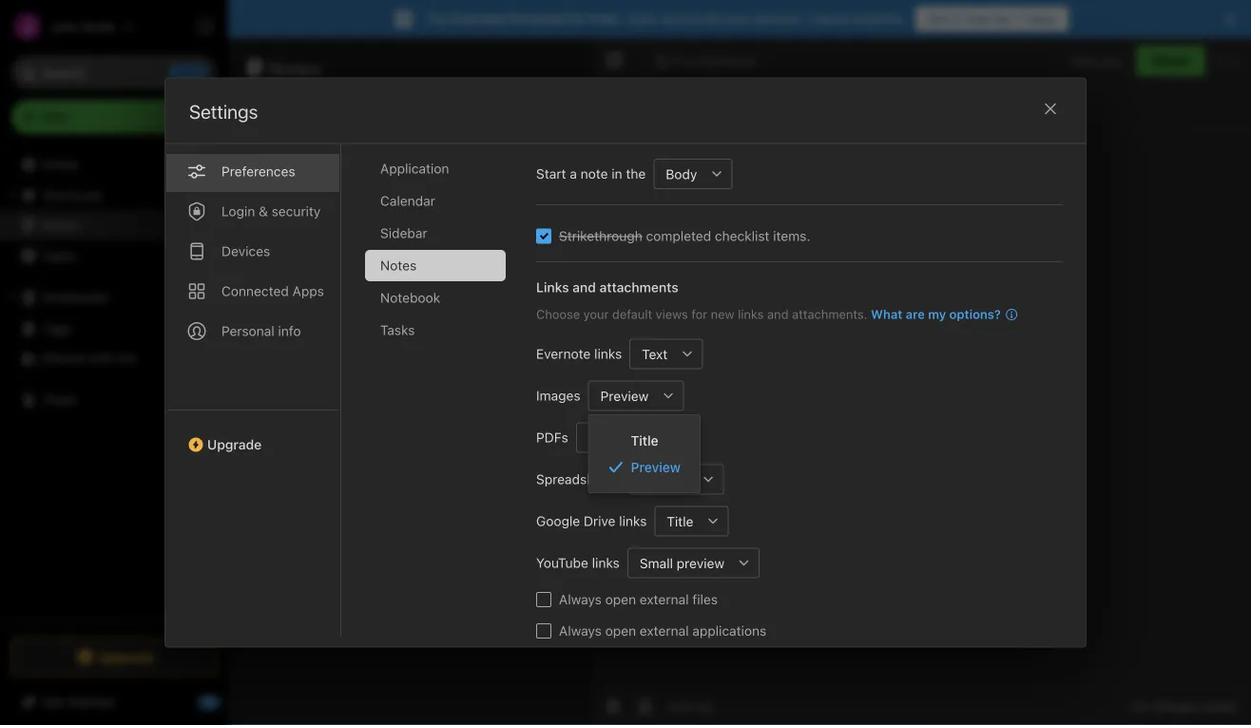 Task type: vqa. For each thing, say whether or not it's contained in the screenshot.
Add tag field
no



Task type: describe. For each thing, give the bounding box(es) containing it.
tasks inside tab
[[380, 322, 415, 338]]

dropdown list menu
[[589, 427, 700, 481]]

only
[[1070, 53, 1097, 68]]

notes tab
[[365, 250, 506, 281]]

1 horizontal spatial for
[[691, 307, 707, 321]]

first
[[672, 53, 697, 68]]

files
[[692, 591, 718, 607]]

notebook inside "first notebook" button
[[701, 53, 757, 68]]

youtube
[[536, 555, 588, 570]]

1 horizontal spatial your
[[723, 11, 750, 27]]

note window element
[[590, 38, 1251, 725]]

ago
[[331, 207, 351, 220]]

Choose default view option for YouTube links field
[[627, 548, 760, 578]]

trash
[[42, 392, 76, 408]]

0 horizontal spatial and
[[573, 279, 596, 295]]

attachments
[[599, 279, 679, 295]]

try
[[427, 11, 447, 27]]

new
[[42, 109, 69, 125]]

Choose default view option for Google Drive links field
[[654, 506, 729, 536]]

get it free for 7 days button
[[916, 7, 1069, 31]]

cancel
[[808, 11, 850, 27]]

completed
[[646, 228, 711, 243]]

settings tooltip
[[211, 8, 304, 45]]

checklist
[[715, 228, 770, 243]]

0 vertical spatial notes
[[269, 57, 321, 79]]

new button
[[11, 100, 217, 134]]

body button
[[653, 158, 702, 189]]

calendar tab
[[365, 185, 506, 216]]

links and attachments
[[536, 279, 679, 295]]

settings inside tooltip
[[240, 19, 289, 33]]

spreadsheets
[[536, 471, 621, 487]]

always for always open external files
[[559, 591, 602, 607]]

title inside dropdown list menu
[[631, 433, 659, 448]]

only you
[[1070, 53, 1121, 68]]

shortcuts button
[[0, 180, 227, 210]]

&
[[259, 203, 268, 219]]

1 vertical spatial your
[[583, 307, 609, 321]]

Choose default view option for PDFs field
[[576, 422, 695, 453]]

add tag image
[[634, 695, 657, 718]]

0 horizontal spatial evernote
[[451, 11, 506, 27]]

all
[[1132, 699, 1147, 714]]

1
[[251, 97, 257, 113]]

links left text button
[[594, 346, 622, 361]]

tags
[[43, 320, 72, 336]]

attachments.
[[792, 307, 868, 321]]

preferences
[[222, 163, 295, 179]]

first notebook
[[672, 53, 757, 68]]

sync
[[628, 11, 658, 27]]

1 horizontal spatial upgrade
[[207, 436, 262, 452]]

settings image
[[194, 15, 217, 38]]

default
[[612, 307, 652, 321]]

Choose default view option for Evernote links field
[[630, 338, 703, 369]]

few
[[262, 207, 282, 220]]

changes
[[1150, 699, 1199, 714]]

Choose default view option for Images field
[[588, 380, 684, 411]]

devices
[[222, 243, 270, 259]]

strikethrough
[[559, 228, 642, 243]]

share
[[1152, 53, 1189, 68]]

anytime.
[[854, 11, 906, 27]]

shared with me
[[42, 350, 137, 366]]

choose your default views for new links and attachments.
[[536, 307, 868, 321]]

google drive links
[[536, 513, 647, 529]]

images
[[536, 387, 581, 403]]

connected
[[222, 283, 289, 299]]

all changes saved
[[1132, 699, 1236, 714]]

always for always open external applications
[[559, 623, 602, 638]]

new
[[711, 307, 734, 321]]

always open external applications
[[559, 623, 767, 638]]

preview button
[[588, 380, 653, 411]]

start a note in the
[[536, 165, 646, 181]]

preview link
[[589, 454, 700, 481]]

start
[[536, 165, 566, 181]]

application tab
[[365, 153, 506, 184]]

youtube links
[[536, 555, 620, 570]]

devices.
[[754, 11, 805, 27]]

small preview button
[[627, 548, 729, 578]]

strikethrough completed checklist items.
[[559, 228, 810, 243]]

saved
[[1202, 699, 1236, 714]]

info
[[278, 323, 301, 338]]

are
[[906, 307, 925, 321]]

0 vertical spatial a
[[570, 165, 577, 181]]

1 vertical spatial evernote
[[536, 346, 591, 361]]

Start a new note in the body or title. field
[[653, 158, 732, 189]]

choose
[[536, 307, 580, 321]]

notes inside tab
[[380, 257, 417, 273]]

preview inside dropdown list menu
[[631, 460, 681, 475]]

shared with me link
[[0, 343, 227, 374]]

Choose default view option for Spreadsheets field
[[628, 464, 724, 494]]

apps
[[292, 283, 324, 299]]

views
[[656, 307, 688, 321]]

login
[[222, 203, 255, 219]]

notebooks link
[[0, 282, 227, 313]]

applications
[[692, 623, 767, 638]]

notebook inside notebook tab
[[380, 289, 440, 305]]

1 vertical spatial settings
[[189, 100, 258, 123]]

tab list for application
[[165, 134, 341, 637]]

1 horizontal spatial and
[[767, 307, 789, 321]]

1 note
[[251, 97, 288, 113]]

untitled
[[253, 147, 303, 163]]

body
[[666, 166, 697, 181]]

preview
[[677, 555, 725, 571]]

what are my options?
[[871, 307, 1001, 321]]

tasks button
[[0, 241, 227, 271]]



Task type: locate. For each thing, give the bounding box(es) containing it.
evernote down choose
[[536, 346, 591, 361]]

1 vertical spatial personal
[[222, 323, 274, 338]]

get it free for 7 days
[[927, 11, 1057, 27]]

text
[[642, 346, 668, 362]]

7
[[1016, 11, 1024, 27]]

notebooks
[[43, 289, 109, 305]]

for left 7
[[994, 11, 1012, 27]]

notes down sidebar
[[380, 257, 417, 273]]

Always open external files checkbox
[[536, 592, 551, 607]]

text button
[[630, 338, 672, 369]]

preview up choose default view option for pdfs image
[[600, 388, 649, 403]]

connected apps
[[222, 283, 324, 299]]

personal
[[510, 11, 564, 27], [222, 323, 274, 338]]

2 always from the top
[[559, 623, 602, 638]]

title up small preview button
[[667, 513, 693, 529]]

all
[[706, 11, 719, 27]]

items.
[[773, 228, 810, 243]]

settings right settings icon
[[240, 19, 289, 33]]

title inside button
[[667, 513, 693, 529]]

1 vertical spatial notes
[[42, 217, 78, 233]]

Always open external applications checkbox
[[536, 623, 551, 638]]

preview
[[600, 388, 649, 403], [631, 460, 681, 475]]

0 horizontal spatial tasks
[[42, 248, 76, 264]]

drive
[[584, 513, 616, 529]]

note left the "in"
[[581, 165, 608, 181]]

0 vertical spatial personal
[[510, 11, 564, 27]]

evernote links
[[536, 346, 622, 361]]

open
[[605, 591, 636, 607], [605, 623, 636, 638]]

0 vertical spatial upgrade
[[207, 436, 262, 452]]

share button
[[1136, 46, 1206, 76]]

for for 7
[[994, 11, 1012, 27]]

upgrade
[[207, 436, 262, 452], [98, 649, 155, 665]]

open up always open external applications
[[605, 591, 636, 607]]

None search field
[[25, 55, 203, 89]]

expand note image
[[604, 49, 627, 72]]

0 vertical spatial note
[[261, 97, 288, 113]]

0 horizontal spatial personal
[[222, 323, 274, 338]]

free
[[965, 11, 991, 27]]

notes link
[[0, 210, 227, 241]]

0 vertical spatial evernote
[[451, 11, 506, 27]]

security
[[272, 203, 321, 219]]

notes up 1 note
[[269, 57, 321, 79]]

note right the 1
[[261, 97, 288, 113]]

Note Editor text field
[[590, 129, 1251, 686]]

personal left free:
[[510, 11, 564, 27]]

0 vertical spatial your
[[723, 11, 750, 27]]

notebook down the notes tab
[[380, 289, 440, 305]]

0 vertical spatial title
[[631, 433, 659, 448]]

always right always open external files checkbox
[[559, 591, 602, 607]]

0 horizontal spatial a
[[253, 207, 259, 220]]

tree containing home
[[0, 149, 228, 621]]

upgrade button
[[165, 409, 340, 460], [11, 638, 217, 676]]

for
[[568, 11, 586, 27], [994, 11, 1012, 27], [691, 307, 707, 321]]

open for always open external files
[[605, 591, 636, 607]]

1 vertical spatial title
[[667, 513, 693, 529]]

1 horizontal spatial a
[[570, 165, 577, 181]]

0 vertical spatial notebook
[[701, 53, 757, 68]]

tasks
[[42, 248, 76, 264], [380, 322, 415, 338]]

personal info
[[222, 323, 301, 338]]

links right new at right
[[738, 307, 764, 321]]

me
[[118, 350, 137, 366]]

external
[[640, 591, 689, 607], [640, 623, 689, 638]]

sidebar tab
[[365, 217, 506, 249]]

for left free:
[[568, 11, 586, 27]]

google
[[536, 513, 580, 529]]

shared
[[42, 350, 85, 366]]

days
[[1027, 11, 1057, 27]]

tab list containing preferences
[[165, 134, 341, 637]]

tags button
[[0, 313, 227, 343]]

0 vertical spatial preview
[[600, 388, 649, 403]]

settings
[[240, 19, 289, 33], [189, 100, 258, 123]]

tab list containing application
[[365, 153, 521, 637]]

1 vertical spatial external
[[640, 623, 689, 638]]

open down always open external files
[[605, 623, 636, 638]]

get
[[927, 11, 950, 27]]

1 vertical spatial notebook
[[380, 289, 440, 305]]

notebook tab
[[365, 282, 506, 313]]

0 horizontal spatial notes
[[42, 217, 78, 233]]

external for applications
[[640, 623, 689, 638]]

you
[[1100, 53, 1121, 68]]

and right links
[[573, 279, 596, 295]]

for for free:
[[568, 11, 586, 27]]

it
[[953, 11, 962, 27]]

trash link
[[0, 385, 227, 415]]

1 horizontal spatial evernote
[[536, 346, 591, 361]]

2 horizontal spatial for
[[994, 11, 1012, 27]]

tab list
[[165, 134, 341, 637], [365, 153, 521, 637]]

notebook right first
[[701, 53, 757, 68]]

1 vertical spatial open
[[605, 623, 636, 638]]

open for always open external applications
[[605, 623, 636, 638]]

1 horizontal spatial note
[[581, 165, 608, 181]]

1 horizontal spatial tab list
[[365, 153, 521, 637]]

the
[[626, 165, 646, 181]]

and left attachments.
[[767, 307, 789, 321]]

small
[[640, 555, 673, 571]]

evernote
[[451, 11, 506, 27], [536, 346, 591, 361]]

1 vertical spatial tasks
[[380, 322, 415, 338]]

sidebar
[[380, 225, 427, 241]]

0 horizontal spatial title
[[631, 433, 659, 448]]

in
[[612, 165, 622, 181]]

2 horizontal spatial notes
[[380, 257, 417, 273]]

expand notebooks image
[[5, 290, 20, 305]]

0 vertical spatial upgrade button
[[165, 409, 340, 460]]

note
[[261, 97, 288, 113], [581, 165, 608, 181]]

what
[[871, 307, 903, 321]]

links right "drive"
[[619, 513, 647, 529]]

links
[[536, 279, 569, 295]]

0 vertical spatial always
[[559, 591, 602, 607]]

title button
[[654, 506, 698, 536]]

0 horizontal spatial for
[[568, 11, 586, 27]]

preview inside preview button
[[600, 388, 649, 403]]

external up always open external applications
[[640, 591, 689, 607]]

tab list for start a note in the
[[365, 153, 521, 637]]

2 external from the top
[[640, 623, 689, 638]]

upgrade button inside tab list
[[165, 409, 340, 460]]

0 horizontal spatial tab list
[[165, 134, 341, 637]]

tasks tab
[[365, 314, 506, 346]]

0 horizontal spatial notebook
[[380, 289, 440, 305]]

your right all
[[723, 11, 750, 27]]

for left new at right
[[691, 307, 707, 321]]

notes down shortcuts
[[42, 217, 78, 233]]

0 horizontal spatial note
[[261, 97, 288, 113]]

Select303 checkbox
[[536, 228, 551, 243]]

1 vertical spatial always
[[559, 623, 602, 638]]

2 open from the top
[[605, 623, 636, 638]]

for inside get it free for 7 days button
[[994, 11, 1012, 27]]

pdfs
[[536, 429, 568, 445]]

your
[[723, 11, 750, 27], [583, 307, 609, 321]]

home
[[42, 156, 78, 172]]

preview down title link
[[631, 460, 681, 475]]

0 vertical spatial settings
[[240, 19, 289, 33]]

1 vertical spatial upgrade
[[98, 649, 155, 665]]

title up the preview link
[[631, 433, 659, 448]]

1 horizontal spatial personal
[[510, 11, 564, 27]]

personal down connected at top
[[222, 323, 274, 338]]

close image
[[1039, 97, 1062, 120]]

tasks inside button
[[42, 248, 76, 264]]

Search text field
[[25, 55, 203, 89]]

1 external from the top
[[640, 591, 689, 607]]

your down 'links and attachments'
[[583, 307, 609, 321]]

0 vertical spatial open
[[605, 591, 636, 607]]

small preview
[[640, 555, 725, 571]]

always open external files
[[559, 591, 718, 607]]

external down always open external files
[[640, 623, 689, 638]]

tasks up notebooks
[[42, 248, 76, 264]]

0 vertical spatial tasks
[[42, 248, 76, 264]]

external for files
[[640, 591, 689, 607]]

1 horizontal spatial title
[[667, 513, 693, 529]]

title link
[[589, 427, 700, 454]]

1 vertical spatial note
[[581, 165, 608, 181]]

choose default view option for pdfs image
[[576, 422, 695, 453]]

tasks down notebook tab at the top
[[380, 322, 415, 338]]

1 horizontal spatial notes
[[269, 57, 321, 79]]

always right always open external applications checkbox
[[559, 623, 602, 638]]

a left few
[[253, 207, 259, 220]]

login & security
[[222, 203, 321, 219]]

0 vertical spatial and
[[573, 279, 596, 295]]

settings up 'preferences'
[[189, 100, 258, 123]]

1 vertical spatial and
[[767, 307, 789, 321]]

try evernote personal for free: sync across all your devices. cancel anytime.
[[427, 11, 906, 27]]

1 always from the top
[[559, 591, 602, 607]]

with
[[89, 350, 115, 366]]

a right start
[[570, 165, 577, 181]]

title
[[631, 433, 659, 448], [667, 513, 693, 529]]

0 horizontal spatial upgrade
[[98, 649, 155, 665]]

across
[[662, 11, 702, 27]]

1 vertical spatial a
[[253, 207, 259, 220]]

1 horizontal spatial notebook
[[701, 53, 757, 68]]

links down "drive"
[[592, 555, 620, 570]]

application
[[380, 160, 449, 176]]

shortcuts
[[43, 187, 103, 203]]

minutes
[[285, 207, 327, 220]]

notes
[[269, 57, 321, 79], [42, 217, 78, 233], [380, 257, 417, 273]]

add a reminder image
[[602, 695, 625, 718]]

evernote right try
[[451, 11, 506, 27]]

1 open from the top
[[605, 591, 636, 607]]

0 vertical spatial external
[[640, 591, 689, 607]]

options?
[[949, 307, 1001, 321]]

first notebook button
[[648, 48, 764, 74]]

free:
[[589, 11, 621, 27]]

1 vertical spatial upgrade button
[[11, 638, 217, 676]]

my
[[928, 307, 946, 321]]

tree
[[0, 149, 228, 621]]

tooltip
[[459, 50, 562, 87]]

1 horizontal spatial tasks
[[380, 322, 415, 338]]

1 vertical spatial preview
[[631, 460, 681, 475]]

0 horizontal spatial your
[[583, 307, 609, 321]]

2 vertical spatial notes
[[380, 257, 417, 273]]



